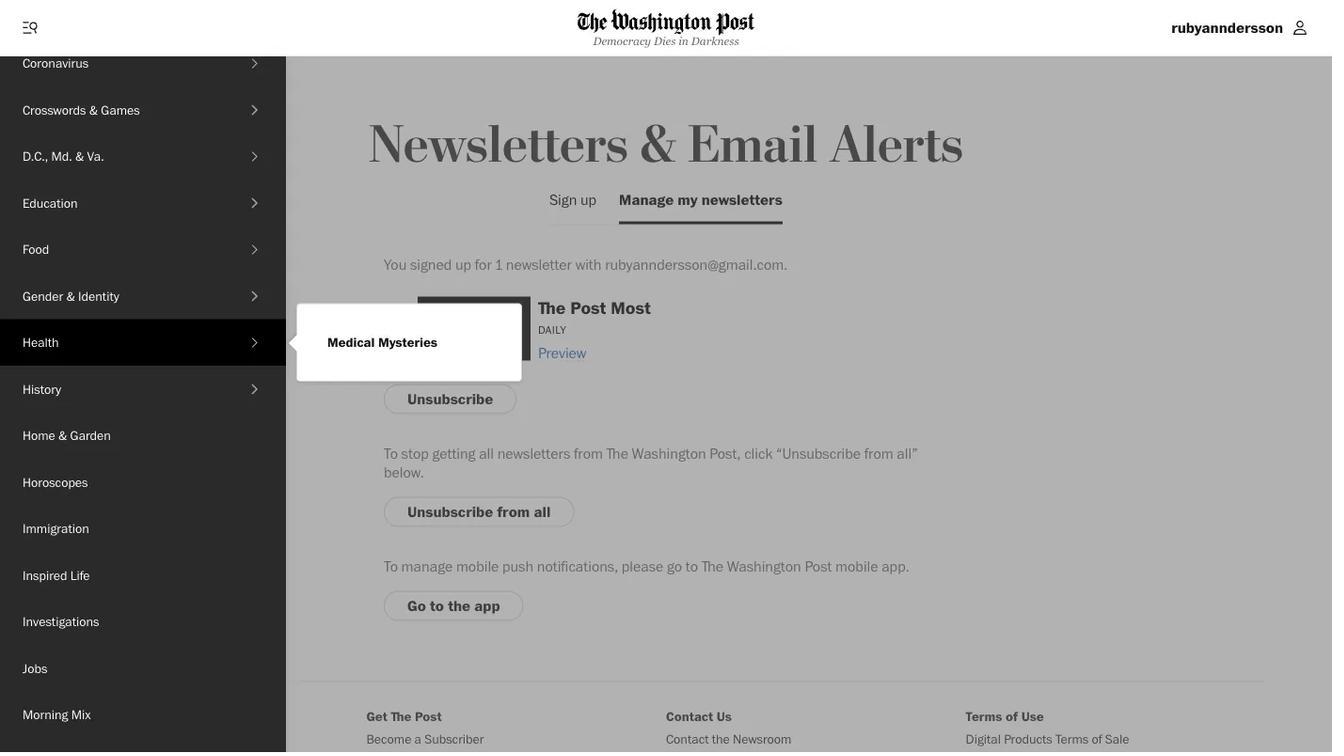 Task type: locate. For each thing, give the bounding box(es) containing it.
1 horizontal spatial all
[[534, 503, 551, 521]]

the inside get the post become a subscriber
[[391, 709, 412, 725]]

mobile
[[456, 558, 499, 576], [836, 558, 878, 576]]

signed
[[410, 256, 452, 274]]

1 horizontal spatial up
[[581, 190, 597, 208]]

most
[[611, 297, 651, 318]]

all right 'getting'
[[479, 445, 494, 463]]

0 vertical spatial newsletters
[[702, 190, 783, 208]]

medical mysteries dialog
[[286, 303, 522, 382]]

email
[[688, 114, 818, 177]]

0 horizontal spatial from
[[497, 503, 530, 521]]

0 vertical spatial up
[[581, 190, 597, 208]]

of left use
[[1006, 709, 1018, 725]]

to left manage
[[384, 558, 398, 576]]

0 horizontal spatial newsletters
[[497, 445, 570, 463]]

1 vertical spatial to
[[430, 597, 444, 615]]

to
[[686, 558, 698, 576], [430, 597, 444, 615]]

for
[[475, 256, 492, 274]]

in
[[679, 34, 689, 47]]

terms right products
[[1056, 732, 1089, 748]]

0 horizontal spatial up
[[455, 256, 471, 274]]

to right go at bottom
[[686, 558, 698, 576]]

the inside the post most daily preview
[[538, 297, 566, 318]]

0 vertical spatial contact
[[666, 709, 713, 725]]

sale
[[1105, 732, 1130, 748]]

0 horizontal spatial the
[[448, 597, 471, 615]]

newsroom
[[733, 732, 792, 748]]

up inside 'link'
[[581, 190, 597, 208]]

post left app.
[[805, 558, 832, 576]]

& for email
[[640, 114, 676, 177]]

terms up digital
[[966, 709, 1002, 725]]

1 unsubscribe from the top
[[407, 390, 493, 408]]

identity
[[78, 288, 119, 304]]

1 horizontal spatial the
[[712, 732, 730, 748]]

you signed up for 1 newsletter with rubyanndersson@gmail.com .
[[384, 256, 788, 274]]

the
[[538, 297, 566, 318], [607, 445, 628, 463], [702, 558, 724, 576], [391, 709, 412, 725]]

manage my newsletters link
[[619, 177, 783, 224]]

contact left us
[[666, 709, 713, 725]]

us
[[717, 709, 732, 725]]

1 vertical spatial terms
[[1056, 732, 1089, 748]]

mobile left app.
[[836, 558, 878, 576]]

sections navigation element
[[0, 40, 286, 754]]

all inside button
[[534, 503, 551, 521]]

0 horizontal spatial to
[[430, 597, 444, 615]]

games
[[101, 102, 140, 118]]

&
[[89, 102, 98, 118], [640, 114, 676, 177], [75, 148, 84, 164], [66, 288, 75, 304], [58, 428, 67, 444]]

0 horizontal spatial post
[[415, 709, 442, 725]]

app.
[[882, 558, 909, 576]]

democracy
[[593, 34, 651, 47]]

stop
[[401, 445, 429, 463]]

0 horizontal spatial mobile
[[456, 558, 499, 576]]

unsubscribe down 'getting'
[[407, 503, 493, 521]]

rubyanndersson button
[[1164, 13, 1317, 43]]

1 vertical spatial newsletters
[[497, 445, 570, 463]]

0 horizontal spatial terms
[[966, 709, 1002, 725]]

1 horizontal spatial post
[[570, 297, 606, 318]]

washington left the post,
[[632, 445, 706, 463]]

newsletters right 'getting'
[[497, 445, 570, 463]]

2 to from the top
[[384, 558, 398, 576]]

please
[[622, 558, 664, 576]]

unsubscribe inside unsubscribe button
[[407, 390, 493, 408]]

1 horizontal spatial newsletters
[[702, 190, 783, 208]]

.
[[784, 256, 788, 274]]

preview
[[538, 343, 586, 362]]

inspired life
[[23, 567, 90, 583]]

all
[[479, 445, 494, 463], [534, 503, 551, 521]]

0 vertical spatial post
[[570, 297, 606, 318]]

0 horizontal spatial all
[[479, 445, 494, 463]]

0 vertical spatial washington
[[632, 445, 706, 463]]

& left 'va.'
[[75, 148, 84, 164]]

post left most
[[570, 297, 606, 318]]

become a subscriber link
[[366, 732, 484, 748]]

& right home
[[58, 428, 67, 444]]

the left app
[[448, 597, 471, 615]]

from
[[574, 445, 603, 463], [864, 445, 894, 463], [497, 503, 530, 521]]

post up become a subscriber link
[[415, 709, 442, 725]]

up left for
[[455, 256, 471, 274]]

1 vertical spatial unsubscribe
[[407, 503, 493, 521]]

1 horizontal spatial from
[[574, 445, 603, 463]]

inspired life link
[[0, 552, 286, 599]]

washington right go at bottom
[[727, 558, 801, 576]]

become
[[366, 732, 412, 748]]

manage
[[619, 190, 674, 208]]

rubyanndersson@gmail.com
[[605, 256, 784, 274]]

washington inside to stop getting all newsletters from the washington post, click "unsubscribe from all" below.
[[632, 445, 706, 463]]

horoscopes
[[23, 474, 88, 490]]

2 contact from the top
[[666, 732, 709, 748]]

notifications,
[[537, 558, 618, 576]]

2 vertical spatial post
[[415, 709, 442, 725]]

1
[[495, 256, 503, 274]]

1 vertical spatial all
[[534, 503, 551, 521]]

1 contact from the top
[[666, 709, 713, 725]]

all up notifications,
[[534, 503, 551, 521]]

contact the newsroom link
[[666, 732, 792, 748]]

to up below.
[[384, 445, 398, 463]]

contact left newsroom
[[666, 732, 709, 748]]

crosswords & games link
[[0, 87, 246, 133]]

0 vertical spatial to
[[384, 445, 398, 463]]

1 vertical spatial up
[[455, 256, 471, 274]]

0 horizontal spatial of
[[1006, 709, 1018, 725]]

push
[[502, 558, 534, 576]]

d.c.,
[[23, 148, 48, 164]]

history link
[[0, 366, 246, 413]]

up right sign
[[581, 190, 597, 208]]

gender
[[23, 288, 63, 304]]

democracy dies in darkness
[[593, 34, 739, 47]]

2 unsubscribe from the top
[[407, 503, 493, 521]]

search and browse sections image
[[21, 18, 40, 37]]

to right the go
[[430, 597, 444, 615]]

digital products terms of sale link
[[966, 732, 1130, 748]]

from inside button
[[497, 503, 530, 521]]

& left games
[[89, 102, 98, 118]]

unsubscribe up 'getting'
[[407, 390, 493, 408]]

newsletters right my
[[702, 190, 783, 208]]

0 vertical spatial all
[[479, 445, 494, 463]]

contact us contact the newsroom
[[666, 709, 792, 748]]

1 vertical spatial to
[[384, 558, 398, 576]]

1 vertical spatial the
[[712, 732, 730, 748]]

to manage mobile push notifications, please go to the washington post mobile app.
[[384, 558, 909, 576]]

jobs link
[[0, 645, 286, 692]]

washington
[[632, 445, 706, 463], [727, 558, 801, 576]]

rubyanndersson
[[1172, 18, 1283, 37]]

1 horizontal spatial to
[[686, 558, 698, 576]]

1 horizontal spatial mobile
[[836, 558, 878, 576]]

2 mobile from the left
[[836, 558, 878, 576]]

0 vertical spatial unsubscribe
[[407, 390, 493, 408]]

& up manage
[[640, 114, 676, 177]]

0 horizontal spatial washington
[[632, 445, 706, 463]]

1 vertical spatial of
[[1092, 732, 1102, 748]]

to inside to stop getting all newsletters from the washington post, click "unsubscribe from all" below.
[[384, 445, 398, 463]]

& for identity
[[66, 288, 75, 304]]

the
[[448, 597, 471, 615], [712, 732, 730, 748]]

1 to from the top
[[384, 445, 398, 463]]

get the post become a subscriber
[[366, 709, 484, 748]]

1 horizontal spatial of
[[1092, 732, 1102, 748]]

1 vertical spatial contact
[[666, 732, 709, 748]]

unsubscribe button
[[384, 384, 517, 415]]

to
[[384, 445, 398, 463], [384, 558, 398, 576]]

1 horizontal spatial washington
[[727, 558, 801, 576]]

2 horizontal spatial from
[[864, 445, 894, 463]]

unsubscribe inside unsubscribe from all button
[[407, 503, 493, 521]]

gender & identity link
[[0, 273, 246, 319]]

the down us
[[712, 732, 730, 748]]

to stop getting all newsletters from the washington post, click "unsubscribe from all" below.
[[384, 445, 918, 482]]

d.c., md. & va. link
[[0, 133, 246, 180]]

1 vertical spatial post
[[805, 558, 832, 576]]

& right "gender"
[[66, 288, 75, 304]]

newsletters
[[702, 190, 783, 208], [497, 445, 570, 463]]

of left sale
[[1092, 732, 1102, 748]]

of
[[1006, 709, 1018, 725], [1092, 732, 1102, 748]]

newsletters inside to stop getting all newsletters from the washington post, click "unsubscribe from all" below.
[[497, 445, 570, 463]]

company
[[67, 709, 122, 725]]

the inside to stop getting all newsletters from the washington post, click "unsubscribe from all" below.
[[607, 445, 628, 463]]

digital
[[966, 732, 1001, 748]]

post
[[570, 297, 606, 318], [805, 558, 832, 576], [415, 709, 442, 725]]

& for games
[[89, 102, 98, 118]]

education
[[23, 195, 78, 211]]

0 vertical spatial to
[[686, 558, 698, 576]]

mobile left "push"
[[456, 558, 499, 576]]



Task type: vqa. For each thing, say whether or not it's contained in the screenshot.
Crosswords & Games link
yes



Task type: describe. For each thing, give the bounding box(es) containing it.
jobs
[[23, 661, 47, 677]]

click
[[744, 445, 773, 463]]

immigration
[[23, 521, 89, 537]]

dies
[[654, 34, 676, 47]]

1 horizontal spatial terms
[[1056, 732, 1089, 748]]

investigations
[[23, 614, 99, 630]]

products
[[1004, 732, 1053, 748]]

newsletters & email alerts
[[369, 114, 963, 177]]

md.
[[51, 148, 72, 164]]

with
[[575, 256, 602, 274]]

the inside the contact us contact the newsroom
[[712, 732, 730, 748]]

manage
[[401, 558, 453, 576]]

get
[[366, 709, 387, 725]]

0 vertical spatial of
[[1006, 709, 1018, 725]]

use
[[1022, 709, 1044, 725]]

below.
[[384, 463, 424, 482]]

go
[[667, 558, 682, 576]]

va.
[[87, 148, 104, 164]]

coronavirus
[[23, 55, 89, 71]]

history
[[23, 381, 61, 397]]

post inside get the post become a subscriber
[[415, 709, 442, 725]]

go to the app link
[[384, 591, 524, 622]]

health link
[[0, 319, 246, 366]]

unsubscribe from all
[[407, 503, 551, 521]]

to for to stop getting all newsletters from the washington post, click "unsubscribe from all" below.
[[384, 445, 398, 463]]

sign
[[550, 190, 577, 208]]

home & garden link
[[0, 413, 286, 459]]

food link
[[0, 226, 246, 273]]

home
[[23, 428, 55, 444]]

food
[[23, 241, 49, 257]]

the washington post homepage. image
[[578, 9, 755, 35]]

unsubscribe from all button
[[384, 497, 574, 527]]

mysteries
[[378, 334, 438, 350]]

0 vertical spatial terms
[[966, 709, 1002, 725]]

home & garden
[[23, 428, 111, 444]]

alerts
[[830, 114, 963, 177]]

& inside 'link'
[[75, 148, 84, 164]]

terms of use digital products terms of sale
[[966, 709, 1130, 748]]

unsubscribe for unsubscribe from all
[[407, 503, 493, 521]]

getting
[[432, 445, 476, 463]]

medical mysteries link
[[312, 319, 453, 366]]

life
[[70, 567, 90, 583]]

investigations link
[[0, 599, 286, 645]]

inspired
[[23, 567, 67, 583]]

the post most daily preview
[[538, 297, 651, 362]]

app
[[475, 597, 500, 615]]

morning mix
[[23, 707, 91, 723]]

crosswords
[[23, 102, 86, 118]]

mix
[[71, 707, 91, 723]]

post,
[[710, 445, 741, 463]]

d.c., md. & va.
[[23, 148, 104, 164]]

democracy dies in darkness link
[[578, 9, 755, 47]]

go to the app
[[407, 597, 500, 615]]

newsletters
[[369, 114, 628, 177]]

unsubscribe for unsubscribe
[[407, 390, 493, 408]]

garden
[[70, 428, 111, 444]]

daily
[[538, 323, 566, 336]]

"unsubscribe
[[776, 445, 861, 463]]

primary element
[[0, 0, 1332, 56]]

coronavirus link
[[0, 40, 246, 87]]

subscriber
[[425, 732, 484, 748]]

post inside the post most daily preview
[[570, 297, 606, 318]]

all inside to stop getting all newsletters from the washington post, click "unsubscribe from all" below.
[[479, 445, 494, 463]]

morning mix link
[[0, 692, 286, 739]]

morning
[[23, 707, 68, 723]]

2 horizontal spatial post
[[805, 558, 832, 576]]

you
[[384, 256, 407, 274]]

manage my newsletters
[[619, 190, 783, 208]]

preview link
[[538, 343, 586, 362]]

1 mobile from the left
[[456, 558, 499, 576]]

medical
[[327, 334, 375, 350]]

sign up link
[[550, 175, 597, 224]]

& for garden
[[58, 428, 67, 444]]

0 vertical spatial the
[[448, 597, 471, 615]]

to for to manage mobile push notifications, please go to the washington post mobile app.
[[384, 558, 398, 576]]

a
[[415, 732, 422, 748]]

go
[[407, 597, 426, 615]]

darkness
[[691, 34, 739, 47]]

gender & identity
[[23, 288, 119, 304]]

to inside go to the app link
[[430, 597, 444, 615]]

newsletter
[[506, 256, 572, 274]]

1 vertical spatial washington
[[727, 558, 801, 576]]

tagline, democracy dies in darkness element
[[578, 34, 755, 47]]

health
[[23, 334, 59, 350]]

sign up
[[550, 190, 597, 208]]

my
[[678, 190, 698, 208]]



